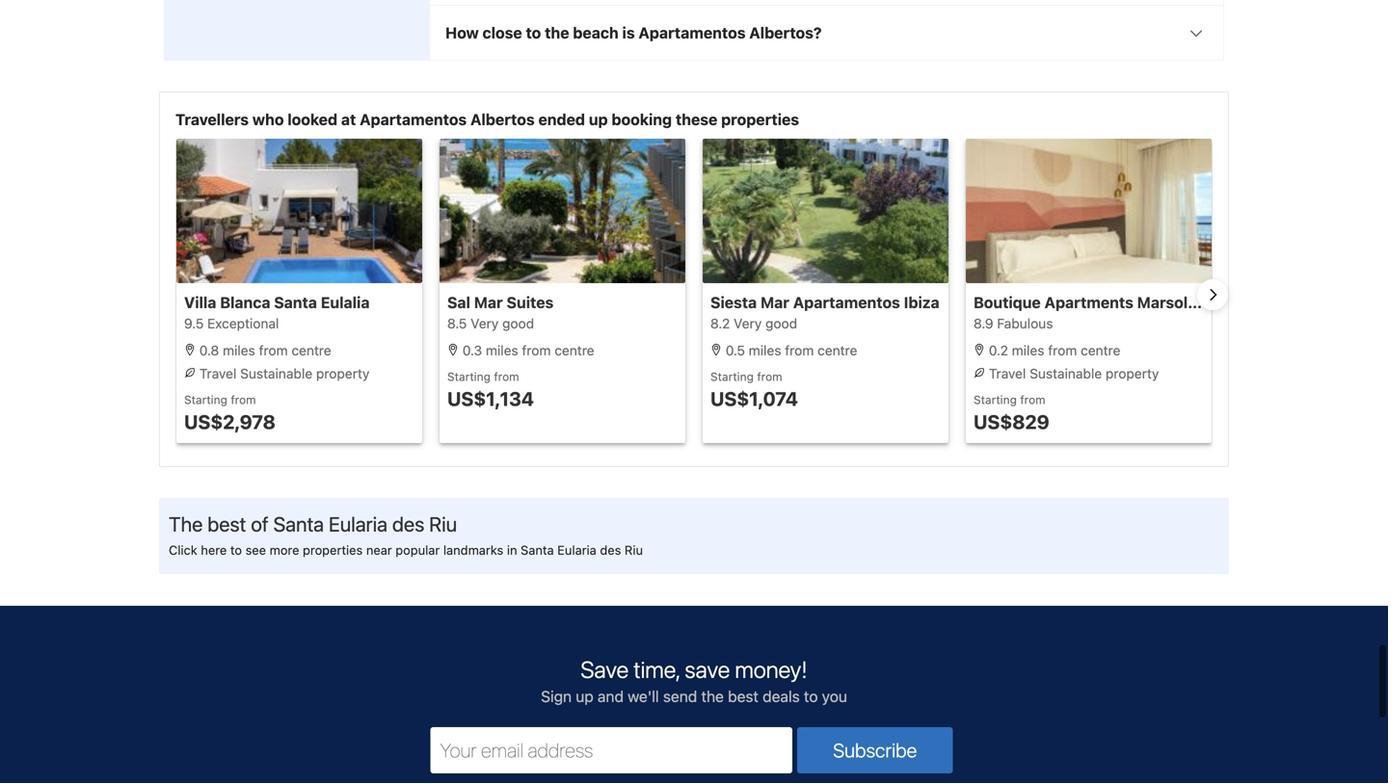 Task type: vqa. For each thing, say whether or not it's contained in the screenshot.
finding
no



Task type: locate. For each thing, give the bounding box(es) containing it.
1 miles from the left
[[223, 343, 255, 359]]

marsol
[[1137, 294, 1188, 312]]

apartamentos up 0.5 miles from centre
[[793, 294, 900, 312]]

from
[[259, 343, 288, 359], [522, 343, 551, 359], [785, 343, 814, 359], [1048, 343, 1077, 359], [494, 370, 519, 384], [757, 370, 783, 384], [231, 393, 256, 407], [1020, 393, 1046, 407]]

albertos
[[471, 111, 535, 129]]

booking
[[612, 111, 672, 129]]

0 horizontal spatial property
[[316, 366, 370, 382]]

ended
[[538, 111, 585, 129]]

travel down 0.2
[[989, 366, 1026, 382]]

sign
[[541, 688, 572, 706]]

properties
[[721, 111, 799, 129], [303, 543, 363, 558]]

ibiza left boutique
[[904, 294, 940, 312]]

boutique
[[974, 294, 1041, 312]]

to inside dropdown button
[[526, 24, 541, 42]]

2 sustainable from the left
[[1030, 366, 1102, 382]]

travel sustainable property
[[196, 366, 370, 382], [985, 366, 1159, 382]]

at
[[341, 111, 356, 129]]

santa
[[274, 294, 317, 312], [273, 513, 324, 537], [521, 543, 554, 558]]

2 travel from the left
[[989, 366, 1026, 382]]

1 horizontal spatial ibiza
[[1192, 294, 1227, 312]]

1 horizontal spatial travel sustainable property
[[985, 366, 1159, 382]]

up left and
[[576, 688, 594, 706]]

0 horizontal spatial eularia
[[329, 513, 388, 537]]

mar right siesta
[[761, 294, 790, 312]]

the
[[169, 513, 203, 537]]

starting from us$1,074
[[711, 370, 798, 410]]

0 horizontal spatial to
[[230, 543, 242, 558]]

1 horizontal spatial properties
[[721, 111, 799, 129]]

the
[[545, 24, 569, 42], [701, 688, 724, 706]]

property down the "eulalia"
[[316, 366, 370, 382]]

starting down 0.5
[[711, 370, 754, 384]]

miles right 0.3
[[486, 343, 518, 359]]

starting inside starting from us$1,134
[[447, 370, 491, 384]]

4 miles from the left
[[1012, 343, 1045, 359]]

0 horizontal spatial ibiza
[[904, 294, 940, 312]]

3 miles from the left
[[749, 343, 782, 359]]

from up us$1,134
[[494, 370, 519, 384]]

0 horizontal spatial travel sustainable property
[[196, 366, 370, 382]]

1 vertical spatial best
[[728, 688, 759, 706]]

accordion control element
[[429, 0, 1225, 61]]

1 property from the left
[[316, 366, 370, 382]]

mar for us$1,134
[[474, 294, 503, 312]]

looked
[[288, 111, 338, 129]]

mar up 8.5 very
[[474, 294, 503, 312]]

2 good from the left
[[766, 316, 798, 332]]

starting inside starting from us$2,978
[[184, 393, 228, 407]]

1 vertical spatial up
[[576, 688, 594, 706]]

1 horizontal spatial property
[[1106, 366, 1159, 382]]

1 sustainable from the left
[[240, 366, 313, 382]]

travel
[[199, 366, 237, 382], [989, 366, 1026, 382]]

0 horizontal spatial apartamentos
[[360, 111, 467, 129]]

0 vertical spatial the
[[545, 24, 569, 42]]

travel sustainable property down 0.8 miles from centre
[[196, 366, 370, 382]]

how close to the beach is apartamentos albertos? button
[[430, 6, 1224, 60]]

0.3
[[463, 343, 482, 359]]

miles
[[223, 343, 255, 359], [486, 343, 518, 359], [749, 343, 782, 359], [1012, 343, 1045, 359]]

0 vertical spatial santa
[[274, 294, 317, 312]]

from up us$829
[[1020, 393, 1046, 407]]

3 centre from the left
[[818, 343, 858, 359]]

0 vertical spatial apartamentos
[[639, 24, 746, 42]]

eularia up near
[[329, 513, 388, 537]]

centre for santa
[[292, 343, 331, 359]]

you
[[822, 688, 847, 706]]

2 centre from the left
[[555, 343, 595, 359]]

good
[[502, 316, 534, 332], [766, 316, 798, 332]]

0 horizontal spatial best
[[208, 513, 246, 537]]

1 horizontal spatial travel
[[989, 366, 1026, 382]]

ibiza
[[904, 294, 940, 312], [1192, 294, 1227, 312]]

starting from us$2,978
[[184, 393, 276, 434]]

to left see
[[230, 543, 242, 558]]

2 miles from the left
[[486, 343, 518, 359]]

apartamentos right at
[[360, 111, 467, 129]]

1 mar from the left
[[474, 294, 503, 312]]

4 centre from the left
[[1081, 343, 1121, 359]]

des
[[392, 513, 425, 537], [600, 543, 621, 558]]

apartamentos inside siesta mar apartamentos ibiza 8.2 very good
[[793, 294, 900, 312]]

1 vertical spatial properties
[[303, 543, 363, 558]]

8.2 very
[[711, 316, 762, 332]]

properties right these
[[721, 111, 799, 129]]

1 horizontal spatial the
[[701, 688, 724, 706]]

properties left near
[[303, 543, 363, 558]]

1 horizontal spatial good
[[766, 316, 798, 332]]

sustainable down 0.2 miles from centre in the top right of the page
[[1030, 366, 1102, 382]]

starting
[[447, 370, 491, 384], [711, 370, 754, 384], [184, 393, 228, 407], [974, 393, 1017, 407]]

0 horizontal spatial the
[[545, 24, 569, 42]]

9.5 exceptional
[[184, 316, 279, 332]]

the down save
[[701, 688, 724, 706]]

1 horizontal spatial mar
[[761, 294, 790, 312]]

1 travel sustainable property from the left
[[196, 366, 370, 382]]

8.9 fabulous
[[974, 316, 1053, 332]]

sustainable
[[240, 366, 313, 382], [1030, 366, 1102, 382]]

to left "you"
[[804, 688, 818, 706]]

2 vertical spatial apartamentos
[[793, 294, 900, 312]]

0 vertical spatial des
[[392, 513, 425, 537]]

eularia
[[329, 513, 388, 537], [558, 543, 597, 558]]

1 centre from the left
[[292, 343, 331, 359]]

santa right the in
[[521, 543, 554, 558]]

save time, save money! sign up and we'll send the best deals to you
[[541, 657, 847, 706]]

how close to the beach is apartamentos albertos?
[[445, 24, 822, 42]]

santa up more
[[273, 513, 324, 537]]

up
[[589, 111, 608, 129], [576, 688, 594, 706]]

0 vertical spatial to
[[526, 24, 541, 42]]

ibiza inside boutique apartments marsol ibiza 8.9 fabulous
[[1192, 294, 1227, 312]]

from inside starting from us$2,978
[[231, 393, 256, 407]]

best left deals
[[728, 688, 759, 706]]

good down 'suites'
[[502, 316, 534, 332]]

0 vertical spatial eularia
[[329, 513, 388, 537]]

sustainable for us$2,978
[[240, 366, 313, 382]]

suites
[[507, 294, 554, 312]]

0 horizontal spatial sustainable
[[240, 366, 313, 382]]

us$1,074
[[711, 388, 798, 410]]

1 travel from the left
[[199, 366, 237, 382]]

miles right 0.2
[[1012, 343, 1045, 359]]

0 vertical spatial up
[[589, 111, 608, 129]]

us$1,134
[[447, 388, 534, 410]]

1 horizontal spatial eularia
[[558, 543, 597, 558]]

2 travel sustainable property from the left
[[985, 366, 1159, 382]]

centre
[[292, 343, 331, 359], [555, 343, 595, 359], [818, 343, 858, 359], [1081, 343, 1121, 359]]

Your email address email field
[[431, 728, 793, 774]]

starting up us$829
[[974, 393, 1017, 407]]

good up 0.5 miles from centre
[[766, 316, 798, 332]]

1 ibiza from the left
[[904, 294, 940, 312]]

2 vertical spatial to
[[804, 688, 818, 706]]

property down boutique apartments marsol ibiza 8.9 fabulous
[[1106, 366, 1159, 382]]

travel down 0.8
[[199, 366, 237, 382]]

0 vertical spatial best
[[208, 513, 246, 537]]

centre for apartamentos
[[818, 343, 858, 359]]

time,
[[634, 657, 680, 684]]

starting inside starting from us$1,074
[[711, 370, 754, 384]]

the left beach
[[545, 24, 569, 42]]

mar
[[474, 294, 503, 312], [761, 294, 790, 312]]

0.5
[[726, 343, 745, 359]]

near
[[366, 543, 392, 558]]

1 horizontal spatial best
[[728, 688, 759, 706]]

0 vertical spatial riu
[[429, 513, 457, 537]]

best up here at the bottom left of the page
[[208, 513, 246, 537]]

0 horizontal spatial travel
[[199, 366, 237, 382]]

region containing us$1,134
[[160, 139, 1228, 451]]

travel for us$2,978
[[199, 366, 237, 382]]

apartamentos
[[639, 24, 746, 42], [360, 111, 467, 129], [793, 294, 900, 312]]

from down villa blanca santa eulalia 9.5 exceptional
[[259, 343, 288, 359]]

1 horizontal spatial des
[[600, 543, 621, 558]]

up right ended
[[589, 111, 608, 129]]

starting inside starting from us$829
[[974, 393, 1017, 407]]

siesta mar apartamentos ibiza 8.2 very good
[[711, 294, 940, 332]]

blanca
[[220, 294, 270, 312]]

apartamentos right is
[[639, 24, 746, 42]]

ibiza right marsol
[[1192, 294, 1227, 312]]

to
[[526, 24, 541, 42], [230, 543, 242, 558], [804, 688, 818, 706]]

to right close
[[526, 24, 541, 42]]

ibiza inside siesta mar apartamentos ibiza 8.2 very good
[[904, 294, 940, 312]]

mar inside sal mar suites 8.5 very good
[[474, 294, 503, 312]]

0.8
[[199, 343, 219, 359]]

0 horizontal spatial properties
[[303, 543, 363, 558]]

from up us$1,074
[[757, 370, 783, 384]]

region
[[160, 139, 1228, 451]]

1 vertical spatial eularia
[[558, 543, 597, 558]]

0 horizontal spatial mar
[[474, 294, 503, 312]]

1 horizontal spatial to
[[526, 24, 541, 42]]

riu
[[429, 513, 457, 537], [625, 543, 643, 558]]

good inside sal mar suites 8.5 very good
[[502, 316, 534, 332]]

sustainable down 0.8 miles from centre
[[240, 366, 313, 382]]

1 vertical spatial des
[[600, 543, 621, 558]]

eularia right the in
[[558, 543, 597, 558]]

miles right 0.5
[[749, 343, 782, 359]]

property
[[316, 366, 370, 382], [1106, 366, 1159, 382]]

miles down 9.5 exceptional
[[223, 343, 255, 359]]

1 horizontal spatial apartamentos
[[639, 24, 746, 42]]

starting down 0.3
[[447, 370, 491, 384]]

property for us$829
[[1106, 366, 1159, 382]]

1 horizontal spatial sustainable
[[1030, 366, 1102, 382]]

0 vertical spatial properties
[[721, 111, 799, 129]]

2 mar from the left
[[761, 294, 790, 312]]

2 ibiza from the left
[[1192, 294, 1227, 312]]

2 horizontal spatial to
[[804, 688, 818, 706]]

1 vertical spatial the
[[701, 688, 724, 706]]

from up us$2,978
[[231, 393, 256, 407]]

travellers
[[175, 111, 249, 129]]

0.3 miles from centre
[[459, 343, 595, 359]]

1 vertical spatial to
[[230, 543, 242, 558]]

0 horizontal spatial riu
[[429, 513, 457, 537]]

apartments
[[1045, 294, 1134, 312]]

deals
[[763, 688, 800, 706]]

0 horizontal spatial des
[[392, 513, 425, 537]]

0 horizontal spatial good
[[502, 316, 534, 332]]

travel for us$829
[[989, 366, 1026, 382]]

mar inside siesta mar apartamentos ibiza 8.2 very good
[[761, 294, 790, 312]]

2 property from the left
[[1106, 366, 1159, 382]]

santa left the "eulalia"
[[274, 294, 317, 312]]

2 horizontal spatial apartamentos
[[793, 294, 900, 312]]

best
[[208, 513, 246, 537], [728, 688, 759, 706]]

1 good from the left
[[502, 316, 534, 332]]

travel sustainable property down 0.2 miles from centre in the top right of the page
[[985, 366, 1159, 382]]

the inside dropdown button
[[545, 24, 569, 42]]

1 vertical spatial apartamentos
[[360, 111, 467, 129]]

starting up us$2,978
[[184, 393, 228, 407]]

1 vertical spatial riu
[[625, 543, 643, 558]]



Task type: describe. For each thing, give the bounding box(es) containing it.
starting from us$1,134
[[447, 370, 534, 410]]

miles for siesta
[[749, 343, 782, 359]]

from down 'suites'
[[522, 343, 551, 359]]

who
[[252, 111, 284, 129]]

these
[[676, 111, 718, 129]]

save
[[685, 657, 730, 684]]

we'll
[[628, 688, 659, 706]]

close
[[483, 24, 522, 42]]

sal
[[447, 294, 470, 312]]

more
[[270, 543, 299, 558]]

travellers who looked at apartamentos albertos ended up booking these properties
[[175, 111, 799, 129]]

travel sustainable property for us$2,978
[[196, 366, 370, 382]]

siesta
[[711, 294, 757, 312]]

miles for boutique
[[1012, 343, 1045, 359]]

from inside starting from us$1,134
[[494, 370, 519, 384]]

starting for us$2,978
[[184, 393, 228, 407]]

santa inside villa blanca santa eulalia 9.5 exceptional
[[274, 294, 317, 312]]

albertos?
[[749, 24, 822, 42]]

0.8 miles from centre
[[196, 343, 331, 359]]

boutique apartments marsol ibiza 8.9 fabulous
[[974, 294, 1227, 332]]

from inside starting from us$1,074
[[757, 370, 783, 384]]

miles for sal
[[486, 343, 518, 359]]

to inside save time, save money! sign up and we'll send the best deals to you
[[804, 688, 818, 706]]

2 vertical spatial santa
[[521, 543, 554, 558]]

travel sustainable property for us$829
[[985, 366, 1159, 382]]

centre for suites
[[555, 343, 595, 359]]

of
[[251, 513, 269, 537]]

villa
[[184, 294, 216, 312]]

1 horizontal spatial riu
[[625, 543, 643, 558]]

the best of santa eularia des riu click here to see more properties near popular landmarks in santa eularia des riu
[[169, 513, 643, 558]]

from down siesta mar apartamentos ibiza 8.2 very good at the top of page
[[785, 343, 814, 359]]

eulalia
[[321, 294, 370, 312]]

beach
[[573, 24, 619, 42]]

villa blanca santa eulalia 9.5 exceptional
[[184, 294, 370, 332]]

starting for us$829
[[974, 393, 1017, 407]]

apartamentos inside dropdown button
[[639, 24, 746, 42]]

the inside save time, save money! sign up and we'll send the best deals to you
[[701, 688, 724, 706]]

0.2 miles from centre
[[985, 343, 1121, 359]]

money!
[[735, 657, 808, 684]]

us$829
[[974, 411, 1050, 434]]

landmarks
[[443, 543, 504, 558]]

8.5 very
[[447, 316, 499, 332]]

ibiza for boutique apartments marsol ibiza
[[1192, 294, 1227, 312]]

0.5 miles from centre
[[722, 343, 858, 359]]

good inside siesta mar apartamentos ibiza 8.2 very good
[[766, 316, 798, 332]]

ibiza for siesta mar apartamentos ibiza
[[904, 294, 940, 312]]

click
[[169, 543, 197, 558]]

0.2
[[989, 343, 1008, 359]]

save
[[581, 657, 629, 684]]

centre for marsol
[[1081, 343, 1121, 359]]

sal mar suites 8.5 very good
[[447, 294, 554, 332]]

and
[[598, 688, 624, 706]]

to inside the best of santa eularia des riu click here to see more properties near popular landmarks in santa eularia des riu
[[230, 543, 242, 558]]

subscribe button
[[797, 728, 953, 774]]

starting for us$1,074
[[711, 370, 754, 384]]

best inside save time, save money! sign up and we'll send the best deals to you
[[728, 688, 759, 706]]

properties inside the best of santa eularia des riu click here to see more properties near popular landmarks in santa eularia des riu
[[303, 543, 363, 558]]

popular
[[396, 543, 440, 558]]

subscribe
[[833, 740, 917, 762]]

starting for us$1,134
[[447, 370, 491, 384]]

miles for villa
[[223, 343, 255, 359]]

is
[[622, 24, 635, 42]]

mar for us$1,074
[[761, 294, 790, 312]]

from inside starting from us$829
[[1020, 393, 1046, 407]]

in
[[507, 543, 517, 558]]

property for us$2,978
[[316, 366, 370, 382]]

starting from us$829
[[974, 393, 1050, 434]]

best inside the best of santa eularia des riu click here to see more properties near popular landmarks in santa eularia des riu
[[208, 513, 246, 537]]

1 vertical spatial santa
[[273, 513, 324, 537]]

from down boutique apartments marsol ibiza 8.9 fabulous
[[1048, 343, 1077, 359]]

send
[[663, 688, 697, 706]]

here
[[201, 543, 227, 558]]

up inside save time, save money! sign up and we'll send the best deals to you
[[576, 688, 594, 706]]

sustainable for us$829
[[1030, 366, 1102, 382]]

how
[[445, 24, 479, 42]]

us$2,978
[[184, 411, 276, 434]]

see
[[245, 543, 266, 558]]



